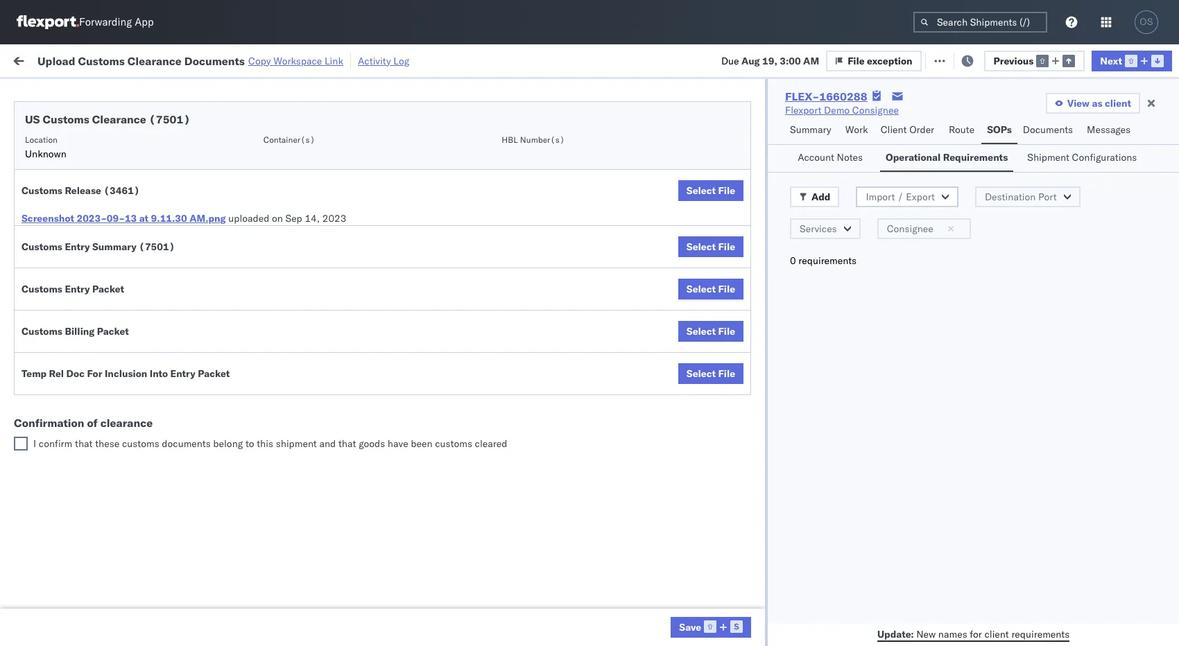 Task type: vqa. For each thing, say whether or not it's contained in the screenshot.
top Dec
yes



Task type: locate. For each thing, give the bounding box(es) containing it.
hlxu6269489, down export
[[928, 230, 999, 243]]

nov for third schedule pickup from los angeles, ca button from the top
[[289, 261, 307, 274]]

fcl for confirm pickup from los angeles, ca button
[[455, 383, 473, 396]]

0 vertical spatial consignee
[[852, 104, 899, 117]]

documents inside upload customs clearance documents
[[32, 298, 82, 310]]

schedule pickup from los angeles, ca for 5th schedule pickup from los angeles, ca button from the bottom
[[32, 162, 187, 188]]

1 horizontal spatial for
[[970, 628, 982, 641]]

0
[[790, 255, 796, 267]]

resize handle column header
[[198, 108, 215, 646], [352, 108, 369, 646], [401, 108, 418, 646], [491, 108, 508, 646], [581, 108, 598, 646], [720, 108, 737, 646], [831, 108, 848, 646], [921, 108, 938, 646], [1095, 108, 1111, 646], [1154, 108, 1171, 646]]

nov down container(s)
[[289, 170, 307, 182]]

shipment
[[1027, 151, 1070, 164]]

5 select file from the top
[[687, 368, 735, 380]]

: for status
[[100, 86, 103, 96]]

clearance inside upload customs clearance documents
[[107, 284, 152, 297]]

4 - from the top
[[715, 597, 721, 609]]

6 1846748 from the top
[[796, 292, 838, 304]]

0 horizontal spatial summary
[[92, 241, 136, 253]]

1846748 for upload customs clearance documents button
[[796, 292, 838, 304]]

delivery for second schedule delivery appointment button
[[75, 230, 111, 242]]

2 schedule delivery appointment from the top
[[32, 230, 171, 242]]

2 hlxu8034992 from the top
[[1002, 169, 1070, 182]]

est, down 2:59 am est, dec 14, 2022
[[264, 383, 285, 396]]

3 schedule delivery appointment link from the top
[[32, 351, 171, 365]]

add button
[[790, 187, 840, 207]]

1 test123456 from the top
[[945, 139, 1003, 152]]

file exception down search shipments (/) text box
[[942, 54, 1007, 66]]

1 vertical spatial flex-2130384
[[766, 627, 838, 640]]

exception up container
[[867, 54, 912, 67]]

6 2:59 from the top
[[223, 353, 244, 365]]

schedule for 1st schedule delivery appointment button from the top
[[32, 138, 73, 151]]

4 schedule pickup from los angeles, ca from the top
[[32, 315, 187, 341]]

0 horizontal spatial file exception
[[848, 54, 912, 67]]

0 vertical spatial at
[[276, 54, 285, 66]]

1 vertical spatial import
[[866, 191, 895, 203]]

2:59 left to
[[223, 444, 244, 457]]

5 integration from the top
[[605, 627, 653, 640]]

documents down the customs entry packet
[[32, 298, 82, 310]]

select file for customs entry summary (7501)
[[687, 241, 735, 253]]

confirm inside confirm pickup from los angeles, ca
[[32, 376, 67, 388]]

schedule for 2nd schedule delivery appointment button from the bottom of the page
[[32, 352, 73, 364]]

2 pm from the top
[[247, 597, 262, 609]]

9.11.30
[[151, 212, 187, 225]]

select file for customs release (3461)
[[687, 184, 735, 197]]

consignee button
[[877, 218, 971, 239]]

on
[[340, 54, 351, 66], [272, 212, 283, 225]]

0 vertical spatial pm
[[247, 383, 262, 396]]

no
[[328, 86, 339, 96]]

activity
[[358, 54, 391, 67]]

import work
[[118, 54, 176, 66]]

pickup right 'rel'
[[70, 376, 100, 388]]

2 lagerfeld from the top
[[744, 505, 785, 518]]

(3461)
[[104, 184, 140, 197]]

2023 right sep
[[322, 212, 346, 225]]

schedule pickup from los angeles, ca for 2nd schedule pickup from los angeles, ca button from the bottom of the page
[[32, 315, 187, 341]]

1 horizontal spatial import
[[866, 191, 895, 203]]

numbers for mbl/mawb numbers
[[995, 113, 1029, 123]]

mbl/mawb
[[945, 113, 993, 123]]

5 ca from the top
[[32, 389, 45, 402]]

1 karl from the top
[[724, 475, 742, 487]]

1 appointment from the top
[[114, 138, 171, 151]]

ceau7522281, hlxu6269489, hlxu8034992 down consignee button
[[855, 261, 1070, 273]]

documents for upload customs clearance documents copy workspace link
[[184, 54, 245, 68]]

1 horizontal spatial client
[[1105, 97, 1131, 110]]

numbers inside button
[[995, 113, 1029, 123]]

client inside button
[[1105, 97, 1131, 110]]

requirements
[[799, 255, 857, 267], [1012, 628, 1070, 641]]

confirm
[[39, 438, 72, 450]]

ca down temp
[[32, 389, 45, 402]]

4 2:59 from the top
[[223, 231, 244, 243]]

3 flex-1889466 from the top
[[766, 383, 838, 396]]

upload up customs billing packet
[[32, 284, 63, 297]]

numbers inside container numbers
[[855, 119, 889, 129]]

on left sep
[[272, 212, 283, 225]]

2 2130384 from the top
[[796, 627, 838, 640]]

2023 for 2:59 am est, jan 13, 2023
[[324, 444, 348, 457]]

view as client
[[1067, 97, 1131, 110]]

work down container
[[845, 123, 868, 136]]

flex-1846748
[[766, 139, 838, 152], [766, 170, 838, 182], [766, 200, 838, 213], [766, 231, 838, 243], [766, 261, 838, 274], [766, 292, 838, 304]]

delivery for 2nd schedule delivery appointment button from the bottom of the page
[[75, 352, 111, 364]]

clearance for upload customs clearance documents copy workspace link
[[127, 54, 182, 68]]

numbers
[[995, 113, 1029, 123], [855, 119, 889, 129]]

1 vertical spatial confirm
[[32, 413, 67, 426]]

dec for 14,
[[288, 353, 307, 365]]

2023 right 30,
[[323, 597, 347, 609]]

inclusion
[[105, 368, 147, 380]]

am right 3:00
[[803, 54, 819, 67]]

2023 right 13,
[[324, 444, 348, 457]]

1846748 down services
[[796, 261, 838, 274]]

filtered by:
[[14, 85, 64, 97]]

documents for upload customs clearance documents
[[32, 298, 82, 310]]

jan for 13,
[[288, 444, 304, 457]]

by:
[[50, 85, 64, 97]]

pickup up release
[[75, 162, 105, 174]]

1 vertical spatial for
[[970, 628, 982, 641]]

hlxu6269489, down requirements
[[928, 169, 999, 182]]

2 5, from the top
[[310, 170, 319, 182]]

est, for 23,
[[264, 383, 285, 396]]

ca
[[32, 176, 45, 188], [32, 206, 45, 219], [32, 267, 45, 280], [32, 328, 45, 341], [32, 389, 45, 402], [32, 450, 45, 463]]

from
[[108, 162, 128, 174], [108, 192, 128, 205], [108, 254, 128, 266], [108, 315, 128, 327], [102, 376, 123, 388], [108, 437, 128, 449]]

ca down "customs release (3461)"
[[32, 206, 45, 219]]

angeles, for 5th schedule pickup from los angeles, ca button from the bottom
[[149, 162, 187, 174]]

5 5, from the top
[[310, 261, 319, 274]]

of
[[87, 416, 98, 430]]

summary button
[[784, 117, 840, 144]]

dec left 23,
[[288, 383, 306, 396]]

angeles, inside confirm pickup from los angeles, ca
[[143, 376, 181, 388]]

None checkbox
[[14, 437, 28, 451]]

2022 for confirm pickup from los angeles, ca button
[[326, 383, 350, 396]]

fcl for fourth schedule delivery appointment button from the top of the page
[[455, 597, 473, 609]]

flex
[[744, 113, 759, 123]]

1 horizontal spatial that
[[338, 438, 356, 450]]

5 hlxu6269489, from the top
[[928, 261, 999, 273]]

4 ceau7522281, hlxu6269489, hlxu8034992 from the top
[[855, 230, 1070, 243]]

ceau7522281, for third schedule pickup from los angeles, ca button from the top
[[855, 261, 926, 273]]

schedule for fourth schedule delivery appointment button from the top of the page
[[32, 596, 73, 609]]

sops
[[987, 123, 1012, 136]]

13
[[125, 212, 137, 225]]

1 horizontal spatial :
[[322, 86, 325, 96]]

client order
[[881, 123, 934, 136]]

0 vertical spatial for
[[133, 86, 145, 96]]

workitem button
[[8, 110, 201, 124]]

1 vertical spatial pm
[[247, 597, 262, 609]]

nov for 5th schedule pickup from los angeles, ca button from the bottom
[[289, 170, 307, 182]]

1660288
[[819, 89, 867, 103]]

0 vertical spatial confirm
[[32, 376, 67, 388]]

2 flex-2130387 from the top
[[766, 505, 838, 518]]

1846748 down 0 requirements
[[796, 292, 838, 304]]

hlxu6269489, down consignee button
[[928, 261, 999, 273]]

upload inside upload customs clearance documents
[[32, 284, 63, 297]]

requirements right zimu3048342
[[1012, 628, 1070, 641]]

summary inside button
[[790, 123, 831, 136]]

edt,
[[265, 139, 287, 152], [265, 170, 287, 182], [265, 200, 287, 213], [265, 231, 287, 243], [265, 261, 287, 274]]

services button
[[790, 218, 861, 239]]

test123456
[[945, 139, 1003, 152], [945, 170, 1003, 182], [945, 200, 1003, 213], [945, 231, 1003, 243]]

1 horizontal spatial exception
[[961, 54, 1007, 66]]

1 horizontal spatial summary
[[790, 123, 831, 136]]

(0)
[[226, 54, 244, 66]]

flex-1846748 button
[[744, 136, 841, 155], [744, 136, 841, 155], [744, 166, 841, 186], [744, 166, 841, 186], [744, 197, 841, 216], [744, 197, 841, 216], [744, 227, 841, 247], [744, 227, 841, 247], [744, 258, 841, 277], [744, 258, 841, 277], [744, 288, 841, 308], [744, 288, 841, 308]]

file for customs release (3461)
[[718, 184, 735, 197]]

1 vertical spatial work
[[845, 123, 868, 136]]

0 horizontal spatial work
[[152, 54, 176, 66]]

Search Work text field
[[712, 50, 863, 70]]

los up (3461)
[[131, 162, 146, 174]]

confirm up confirmation
[[32, 376, 67, 388]]

1 vertical spatial packet
[[97, 325, 129, 338]]

ceau7522281, hlxu6269489, hlxu8034992 down route
[[855, 139, 1070, 151]]

entry for summary
[[65, 241, 90, 253]]

1 vertical spatial consignee
[[887, 223, 933, 235]]

ceau7522281, hlxu6269489, hlxu8034992 down export
[[855, 230, 1070, 243]]

2 schedule delivery appointment button from the top
[[32, 229, 171, 244]]

10 resize handle column header from the left
[[1154, 108, 1171, 646]]

2:59 up uploaded
[[223, 170, 244, 182]]

0 vertical spatial flex-2130387
[[766, 475, 838, 487]]

temp rel doc for inclusion into entry packet
[[22, 368, 230, 380]]

ceau7522281, up consignee button
[[855, 200, 926, 212]]

shipment configurations
[[1027, 151, 1137, 164]]

customs up customs billing packet
[[22, 283, 62, 295]]

los left into
[[125, 376, 141, 388]]

ceau7522281, down consignee button
[[855, 261, 926, 273]]

5 - from the top
[[715, 627, 721, 640]]

flex-1889466
[[766, 322, 838, 335], [766, 353, 838, 365], [766, 383, 838, 396], [766, 414, 838, 426]]

759 at risk
[[256, 54, 304, 66]]

2 vertical spatial packet
[[198, 368, 230, 380]]

select file button
[[678, 180, 744, 201], [678, 237, 744, 257], [678, 279, 744, 300], [678, 321, 744, 342], [678, 363, 744, 384]]

1 horizontal spatial numbers
[[995, 113, 1029, 123]]

3 flex-2130387 from the top
[[766, 566, 838, 579]]

ceau7522281, down client
[[855, 139, 926, 151]]

0 vertical spatial client
[[1105, 97, 1131, 110]]

4 karl from the top
[[724, 597, 742, 609]]

1 vertical spatial 2130387
[[796, 505, 838, 518]]

0 horizontal spatial on
[[272, 212, 283, 225]]

1 vertical spatial summary
[[92, 241, 136, 253]]

3 schedule pickup from los angeles, ca button from the top
[[32, 253, 197, 282]]

customs down by:
[[43, 112, 89, 126]]

0 vertical spatial jan
[[288, 444, 304, 457]]

this
[[257, 438, 273, 450]]

0 horizontal spatial import
[[118, 54, 149, 66]]

ca down "i"
[[32, 450, 45, 463]]

us customs clearance (7501)
[[25, 112, 190, 126]]

5 schedule from the top
[[32, 254, 73, 266]]

flex-1846748 down flex id button
[[766, 139, 838, 152]]

2 select file from the top
[[687, 241, 735, 253]]

3:00
[[780, 54, 801, 67]]

2:59 left sep
[[223, 200, 244, 213]]

5 select from the top
[[687, 368, 716, 380]]

for for work,
[[133, 86, 145, 96]]

ceau7522281, for 4th schedule pickup from los angeles, ca button from the bottom of the page
[[855, 200, 926, 212]]

at
[[276, 54, 285, 66], [139, 212, 149, 225]]

customs down clearance
[[122, 438, 159, 450]]

exception down search shipments (/) text box
[[961, 54, 1007, 66]]

los inside confirm pickup from los angeles, ca
[[125, 376, 141, 388]]

nov up 2:00 am est, nov 9, 2022
[[289, 261, 307, 274]]

1 1889466 from the top
[[796, 322, 838, 335]]

759
[[256, 54, 274, 66]]

2 vertical spatial flex-2130387
[[766, 566, 838, 579]]

i confirm that these customs documents belong to this shipment and that goods have been customs cleared
[[33, 438, 507, 450]]

7:00 pm est, dec 23, 2022
[[223, 383, 350, 396]]

clearance down the "customs entry summary (7501)"
[[107, 284, 152, 297]]

0 horizontal spatial for
[[133, 86, 145, 96]]

0 vertical spatial 2130384
[[796, 597, 838, 609]]

los down upload customs clearance documents button
[[131, 315, 146, 327]]

0 horizontal spatial requirements
[[799, 255, 857, 267]]

8:30 pm est, jan 30, 2023
[[223, 597, 347, 609]]

schedule for third schedule pickup from los angeles, ca button from the top
[[32, 254, 73, 266]]

consignee up client
[[852, 104, 899, 117]]

confirm pickup from los angeles, ca link
[[32, 375, 197, 403]]

2:59 up 7:00
[[223, 353, 244, 365]]

for left the work,
[[133, 86, 145, 96]]

1 confirm from the top
[[32, 376, 67, 388]]

-
[[715, 475, 721, 487], [715, 505, 721, 518], [715, 566, 721, 579], [715, 597, 721, 609], [715, 627, 721, 640]]

est,
[[265, 292, 286, 304], [265, 353, 286, 365], [264, 383, 285, 396], [265, 444, 286, 457], [264, 597, 285, 609]]

work
[[40, 50, 76, 70]]

los for third schedule pickup from los angeles, ca button from the top
[[131, 254, 146, 266]]

3 1846748 from the top
[[796, 200, 838, 213]]

shipment
[[276, 438, 317, 450]]

flexport
[[785, 104, 821, 117]]

1 horizontal spatial requirements
[[1012, 628, 1070, 641]]

1893174
[[796, 444, 838, 457]]

account
[[798, 151, 834, 164], [676, 475, 713, 487], [676, 505, 713, 518], [676, 566, 713, 579], [676, 597, 713, 609], [676, 627, 713, 640]]

0 horizontal spatial customs
[[122, 438, 159, 450]]

1 horizontal spatial at
[[276, 54, 285, 66]]

1 ca from the top
[[32, 176, 45, 188]]

0 vertical spatial 2130387
[[796, 475, 838, 487]]

link
[[325, 54, 343, 67]]

documents up shipment
[[1023, 123, 1073, 136]]

1 hlxu8034992 from the top
[[1002, 139, 1070, 151]]

location
[[25, 135, 58, 145]]

9 resize handle column header from the left
[[1095, 108, 1111, 646]]

1 schedule delivery appointment from the top
[[32, 138, 171, 151]]

4 schedule pickup from los angeles, ca link from the top
[[32, 314, 197, 342]]

aug
[[742, 54, 760, 67]]

0 horizontal spatial client
[[985, 628, 1009, 641]]

1 fcl from the top
[[455, 170, 473, 182]]

customs down "screenshot"
[[22, 241, 62, 253]]

0 vertical spatial summary
[[790, 123, 831, 136]]

0 vertical spatial work
[[152, 54, 176, 66]]

dec for 23,
[[288, 383, 306, 396]]

on right '205'
[[340, 54, 351, 66]]

clearance down ready
[[92, 112, 146, 126]]

flex-2130387 down flex-1662119
[[766, 566, 838, 579]]

2 vertical spatial 2023
[[323, 597, 347, 609]]

fcl for 2nd schedule delivery appointment button from the bottom of the page
[[455, 353, 473, 365]]

2 schedule delivery appointment link from the top
[[32, 229, 171, 243]]

route button
[[943, 117, 982, 144]]

packet right billing
[[97, 325, 129, 338]]

0 horizontal spatial documents
[[32, 298, 82, 310]]

angeles, for confirm pickup from los angeles, ca button
[[143, 376, 181, 388]]

customs up "screenshot"
[[22, 184, 62, 197]]

2 flex-2130384 from the top
[[766, 627, 838, 640]]

clearance up the work,
[[127, 54, 182, 68]]

flex-1846748 up services
[[766, 200, 838, 213]]

ceau7522281, hlxu6269489, hlxu8034992 up consignee button
[[855, 200, 1070, 212]]

2:59 am edt, nov 5, 2022 for third schedule pickup from los angeles, ca button from the top
[[223, 261, 345, 274]]

upload up by:
[[37, 54, 75, 68]]

3 select from the top
[[687, 283, 716, 295]]

0 vertical spatial (7501)
[[149, 112, 190, 126]]

client right as
[[1105, 97, 1131, 110]]

route
[[949, 123, 975, 136]]

2 flex-1889466 from the top
[[766, 353, 838, 365]]

as
[[1092, 97, 1103, 110]]

pm right 8:30
[[247, 597, 262, 609]]

summary
[[790, 123, 831, 136], [92, 241, 136, 253]]

23,
[[308, 383, 323, 396]]

client right 'names'
[[985, 628, 1009, 641]]

6 schedule from the top
[[32, 315, 73, 327]]

5 1846748 from the top
[[796, 261, 838, 274]]

fcl for upload customs clearance documents button
[[455, 292, 473, 304]]

2 2:59 am edt, nov 5, 2022 from the top
[[223, 170, 345, 182]]

1 resize handle column header from the left
[[198, 108, 215, 646]]

30,
[[305, 597, 321, 609]]

jan for 30,
[[288, 597, 303, 609]]

delivery for fourth schedule delivery appointment button from the top of the page
[[75, 596, 111, 609]]

that down confirmation of clearance
[[75, 438, 93, 450]]

confirm delivery button
[[32, 412, 105, 428]]

1 vertical spatial dec
[[288, 383, 306, 396]]

select for customs entry summary (7501)
[[687, 241, 716, 253]]

0 vertical spatial on
[[340, 54, 351, 66]]

1 horizontal spatial customs
[[435, 438, 472, 450]]

5 flex-1846748 from the top
[[766, 261, 838, 274]]

0 vertical spatial documents
[[184, 54, 245, 68]]

packet up 7:00
[[198, 368, 230, 380]]

customs billing packet
[[22, 325, 129, 338]]

entry up customs billing packet
[[65, 283, 90, 295]]

2 1846748 from the top
[[796, 170, 838, 182]]

nov left 9,
[[288, 292, 306, 304]]

los down clearance
[[131, 437, 146, 449]]

1846748 for 4th schedule pickup from los angeles, ca button from the bottom of the page
[[796, 200, 838, 213]]

requirements down services button
[[799, 255, 857, 267]]

flex-1846748 down services
[[766, 261, 838, 274]]

dec up 7:00 pm est, dec 23, 2022
[[288, 353, 307, 365]]

for right 'names'
[[970, 628, 982, 641]]

2 ceau7522281, from the top
[[855, 169, 926, 182]]

4 5, from the top
[[310, 231, 319, 243]]

0 vertical spatial clearance
[[127, 54, 182, 68]]

1 vertical spatial upload
[[32, 284, 63, 297]]

1 vertical spatial flex-2130387
[[766, 505, 838, 518]]

1 vertical spatial 2023
[[324, 444, 348, 457]]

est, for 13,
[[265, 444, 286, 457]]

pickup down 'of' at the left bottom
[[75, 437, 105, 449]]

2 vertical spatial 2130387
[[796, 566, 838, 579]]

fcl for fifth schedule pickup from los angeles, ca button from the top
[[455, 444, 473, 457]]

1 horizontal spatial documents
[[184, 54, 245, 68]]

batch
[[1101, 54, 1128, 66]]

0 vertical spatial entry
[[65, 241, 90, 253]]

1 horizontal spatial work
[[845, 123, 868, 136]]

3 fcl from the top
[[455, 292, 473, 304]]

lagerfeld
[[744, 475, 785, 487], [744, 505, 785, 518], [744, 566, 785, 579], [744, 597, 785, 609], [744, 627, 785, 640]]

3 flex-1846748 from the top
[[766, 200, 838, 213]]

5 edt, from the top
[[265, 261, 287, 274]]

5 lagerfeld from the top
[[744, 627, 785, 640]]

import up ready
[[118, 54, 149, 66]]

import for import / export
[[866, 191, 895, 203]]

jan left 13,
[[288, 444, 304, 457]]

2130387 down 1662119
[[796, 566, 838, 579]]

flex-1846748 up add button
[[766, 170, 838, 182]]

for
[[87, 368, 102, 380]]

4 resize handle column header from the left
[[491, 108, 508, 646]]

0 horizontal spatial :
[[100, 86, 103, 96]]

0 vertical spatial requirements
[[799, 255, 857, 267]]

0 horizontal spatial numbers
[[855, 119, 889, 129]]

entry down the 2023-
[[65, 241, 90, 253]]

8 schedule from the top
[[32, 437, 73, 449]]

2 vertical spatial documents
[[32, 298, 82, 310]]

2130387
[[796, 475, 838, 487], [796, 505, 838, 518], [796, 566, 838, 579]]

release
[[65, 184, 101, 197]]

5 schedule pickup from los angeles, ca button from the top
[[32, 436, 197, 465]]

1 vertical spatial 2130384
[[796, 627, 838, 640]]

0 vertical spatial packet
[[92, 283, 124, 295]]

4 edt, from the top
[[265, 231, 287, 243]]

angeles, for third schedule pickup from los angeles, ca button from the top
[[149, 254, 187, 266]]

0 horizontal spatial that
[[75, 438, 93, 450]]

1 vertical spatial jan
[[288, 597, 303, 609]]

pm for 8:30
[[247, 597, 262, 609]]

upload for upload customs clearance documents
[[32, 284, 63, 297]]

summary down 09-
[[92, 241, 136, 253]]

3 schedule pickup from los angeles, ca link from the top
[[32, 253, 197, 281]]

ca up temp
[[32, 328, 45, 341]]

4 schedule delivery appointment link from the top
[[32, 595, 171, 609]]

1 schedule from the top
[[32, 138, 73, 151]]

am up 7:00 pm est, dec 23, 2022
[[247, 353, 263, 365]]

packet down the "customs entry summary (7501)"
[[92, 283, 124, 295]]

1846748 up add button
[[796, 170, 838, 182]]

flex-2130387 down flex-1893174
[[766, 475, 838, 487]]

1 vertical spatial at
[[139, 212, 149, 225]]

account inside button
[[798, 151, 834, 164]]

flex-1846748 for third schedule pickup from los angeles, ca button from the top schedule pickup from los angeles, ca link
[[766, 261, 838, 274]]

1 ocean fcl from the top
[[424, 170, 473, 182]]

flexport. image
[[17, 15, 79, 29]]

2130387 down 1893174
[[796, 475, 838, 487]]

2 hlxu6269489, from the top
[[928, 169, 999, 182]]

import left /
[[866, 191, 895, 203]]

5 select file button from the top
[[678, 363, 744, 384]]

delivery
[[75, 138, 111, 151], [75, 230, 111, 242], [75, 352, 111, 364], [70, 413, 105, 426], [75, 596, 111, 609]]

app
[[135, 16, 154, 29]]

2 vertical spatial entry
[[170, 368, 195, 380]]

1 select file button from the top
[[678, 180, 744, 201]]

goods
[[359, 438, 385, 450]]

flex-1846748 down 0
[[766, 292, 838, 304]]

fcl for third schedule pickup from los angeles, ca button from the top
[[455, 261, 473, 274]]

file exception button
[[920, 50, 1016, 70], [920, 50, 1016, 70], [826, 50, 921, 71], [826, 50, 921, 71]]

3 select file button from the top
[[678, 279, 744, 300]]

due aug 19, 3:00 am
[[721, 54, 819, 67]]

confirm up confirm
[[32, 413, 67, 426]]

1 vertical spatial (7501)
[[139, 241, 175, 253]]

numbers for container numbers
[[855, 119, 889, 129]]

2 horizontal spatial documents
[[1023, 123, 1073, 136]]

5 ceau7522281, from the top
[[855, 261, 926, 273]]

2:59 down progress
[[223, 139, 244, 152]]

2 integration from the top
[[605, 505, 653, 518]]

1 vertical spatial clearance
[[92, 112, 146, 126]]

flex-2130387 button
[[744, 471, 841, 491], [744, 471, 841, 491], [744, 502, 841, 521], [744, 502, 841, 521], [744, 563, 841, 582], [744, 563, 841, 582]]

2 vertical spatial clearance
[[107, 284, 152, 297]]

6 flex-1846748 from the top
[[766, 292, 838, 304]]

flex-
[[785, 89, 819, 103], [766, 139, 796, 152], [766, 170, 796, 182], [766, 200, 796, 213], [766, 231, 796, 243], [766, 261, 796, 274], [766, 292, 796, 304], [766, 322, 796, 335], [766, 353, 796, 365], [766, 383, 796, 396], [766, 414, 796, 426], [766, 444, 796, 457], [766, 475, 796, 487], [766, 505, 796, 518], [766, 536, 796, 548], [766, 566, 796, 579], [766, 597, 796, 609], [766, 627, 796, 640]]

1 vertical spatial entry
[[65, 283, 90, 295]]

1 vertical spatial on
[[272, 212, 283, 225]]

select file button for customs entry packet
[[678, 279, 744, 300]]

schedule pickup from los angeles, ca link for 2nd schedule pickup from los angeles, ca button from the bottom of the page
[[32, 314, 197, 342]]

2130387 up 1662119
[[796, 505, 838, 518]]

3 - from the top
[[715, 566, 721, 579]]

schedule pickup from los angeles, ca for fifth schedule pickup from los angeles, ca button from the top
[[32, 437, 187, 463]]

into
[[150, 368, 168, 380]]

0 vertical spatial flex-2130384
[[766, 597, 838, 609]]

message (0)
[[187, 54, 244, 66]]

: left ready
[[100, 86, 103, 96]]

1 vertical spatial documents
[[1023, 123, 1073, 136]]

configurations
[[1072, 151, 1137, 164]]

angeles, for 4th schedule pickup from los angeles, ca button from the bottom of the page
[[149, 192, 187, 205]]

0 vertical spatial dec
[[288, 353, 307, 365]]

2 karl from the top
[[724, 505, 742, 518]]

6 ca from the top
[[32, 450, 45, 463]]

14, up 23,
[[309, 353, 324, 365]]

2023 for 8:30 pm est, jan 30, 2023
[[323, 597, 347, 609]]

0 vertical spatial upload
[[37, 54, 75, 68]]

names
[[938, 628, 967, 641]]

0 vertical spatial import
[[118, 54, 149, 66]]

ceau7522281, hlxu6269489, hlxu8034992
[[855, 139, 1070, 151], [855, 169, 1070, 182], [855, 200, 1070, 212], [855, 230, 1070, 243], [855, 261, 1070, 273]]

number(s)
[[520, 135, 565, 145]]

hlxu6269489, up consignee button
[[928, 200, 999, 212]]

4 select from the top
[[687, 325, 716, 338]]

nov for 4th schedule pickup from los angeles, ca button from the bottom of the page
[[289, 200, 307, 213]]

am right belong
[[247, 444, 263, 457]]

schedule pickup from los angeles, ca for 4th schedule pickup from los angeles, ca button from the bottom of the page
[[32, 192, 187, 219]]

los for fifth schedule pickup from los angeles, ca button from the top
[[131, 437, 146, 449]]

7 schedule from the top
[[32, 352, 73, 364]]

14, right sep
[[305, 212, 320, 225]]

flex-2130387 up flex-1662119
[[766, 505, 838, 518]]

select file for customs entry packet
[[687, 283, 735, 295]]

actions
[[1138, 113, 1166, 123]]

confirm for confirm pickup from los angeles, ca
[[32, 376, 67, 388]]



Task type: describe. For each thing, give the bounding box(es) containing it.
4 flex-1846748 from the top
[[766, 231, 838, 243]]

1 vertical spatial requirements
[[1012, 628, 1070, 641]]

2 appointment from the top
[[114, 230, 171, 242]]

1 vertical spatial 14,
[[309, 353, 324, 365]]

client
[[881, 123, 907, 136]]

(7501) for customs entry summary (7501)
[[139, 241, 175, 253]]

3 karl from the top
[[724, 566, 742, 579]]

1 2130384 from the top
[[796, 597, 838, 609]]

file for customs billing packet
[[718, 325, 735, 338]]

pickup down upload customs clearance documents
[[75, 315, 105, 327]]

notes
[[837, 151, 863, 164]]

2:59 am edt, nov 5, 2022 for 5th schedule pickup from los angeles, ca button from the bottom
[[223, 170, 345, 182]]

select for customs entry packet
[[687, 283, 716, 295]]

consignee inside button
[[887, 223, 933, 235]]

4 schedule delivery appointment button from the top
[[32, 595, 171, 611]]

batch action
[[1101, 54, 1161, 66]]

1 2130387 from the top
[[796, 475, 838, 487]]

5 resize handle column header from the left
[[581, 108, 598, 646]]

1 schedule delivery appointment button from the top
[[32, 138, 171, 153]]

container numbers
[[855, 108, 892, 129]]

ceau7522281, for 5th schedule pickup from los angeles, ca button from the bottom
[[855, 169, 926, 182]]

screenshot
[[22, 212, 74, 225]]

3 ocean fcl from the top
[[424, 292, 473, 304]]

select file button for customs entry summary (7501)
[[678, 237, 744, 257]]

angeles, for fifth schedule pickup from los angeles, ca button from the top
[[149, 437, 187, 449]]

am left sep
[[247, 200, 263, 213]]

1 ceau7522281, hlxu6269489, hlxu8034992 from the top
[[855, 139, 1070, 151]]

id
[[761, 113, 770, 123]]

est, for 9,
[[265, 292, 286, 304]]

am.png
[[189, 212, 226, 225]]

pickup up the 2023-
[[75, 192, 105, 205]]

confirm delivery link
[[32, 412, 105, 426]]

customs left billing
[[22, 325, 62, 338]]

messages
[[1087, 123, 1131, 136]]

confirm for confirm delivery
[[32, 413, 67, 426]]

los for confirm pickup from los angeles, ca button
[[125, 376, 141, 388]]

3 integration test account - karl lagerfeld from the top
[[605, 566, 785, 579]]

operational
[[886, 151, 941, 164]]

8 resize handle column header from the left
[[921, 108, 938, 646]]

upload customs clearance documents copy workspace link
[[37, 54, 343, 68]]

select for temp rel doc for inclusion into entry packet
[[687, 368, 716, 380]]

1 2:59 am edt, nov 5, 2022 from the top
[[223, 139, 345, 152]]

3 hlxu8034992 from the top
[[1002, 200, 1070, 212]]

file for customs entry packet
[[718, 283, 735, 295]]

confirmation of clearance
[[14, 416, 153, 430]]

1 flex-1846748 from the top
[[766, 139, 838, 152]]

1 flex-2130384 from the top
[[766, 597, 838, 609]]

status
[[76, 86, 100, 96]]

schedule pickup from los angeles, ca link for 5th schedule pickup from los angeles, ca button from the bottom
[[32, 161, 197, 189]]

action
[[1130, 54, 1161, 66]]

2022 for 5th schedule pickup from los angeles, ca button from the bottom
[[321, 170, 345, 182]]

filtered
[[14, 85, 48, 97]]

3 integration from the top
[[605, 566, 653, 579]]

est, for 30,
[[264, 597, 285, 609]]

upload customs clearance documents
[[32, 284, 152, 310]]

am left container(s)
[[247, 139, 263, 152]]

4 1889466 from the top
[[796, 414, 838, 426]]

2022 for 4th schedule pickup from los angeles, ca button from the bottom of the page
[[321, 200, 345, 213]]

0 requirements
[[790, 255, 857, 267]]

select for customs release (3461)
[[687, 184, 716, 197]]

1 2:59 from the top
[[223, 139, 244, 152]]

forwarding
[[79, 16, 132, 29]]

4 appointment from the top
[[114, 596, 171, 609]]

1 5, from the top
[[310, 139, 319, 152]]

update: new names for client requirements
[[877, 628, 1070, 641]]

nov down sep
[[289, 231, 307, 243]]

3 edt, from the top
[[265, 200, 287, 213]]

save button
[[671, 617, 751, 638]]

5 ocean fcl from the top
[[424, 383, 473, 396]]

pickup inside confirm pickup from los angeles, ca
[[70, 376, 100, 388]]

: for snoozed
[[322, 86, 325, 96]]

3 2:59 from the top
[[223, 200, 244, 213]]

7 2:59 from the top
[[223, 444, 244, 457]]

1 vertical spatial client
[[985, 628, 1009, 641]]

5, for third schedule pickup from los angeles, ca button from the top
[[310, 261, 319, 274]]

status : ready for work, blocked, in progress
[[76, 86, 252, 96]]

1 that from the left
[[75, 438, 93, 450]]

1 integration test account - karl lagerfeld from the top
[[605, 475, 785, 487]]

track
[[354, 54, 376, 66]]

4 2:59 am edt, nov 5, 2022 from the top
[[223, 231, 345, 243]]

i
[[33, 438, 36, 450]]

pickup down the "customs entry summary (7501)"
[[75, 254, 105, 266]]

3 hlxu6269489, from the top
[[928, 200, 999, 212]]

1 horizontal spatial on
[[340, 54, 351, 66]]

4 integration from the top
[[605, 597, 653, 609]]

have
[[388, 438, 408, 450]]

4 1846748 from the top
[[796, 231, 838, 243]]

packet for customs entry packet
[[92, 283, 124, 295]]

flex-1846748 for schedule pickup from los angeles, ca link corresponding to 4th schedule pickup from los angeles, ca button from the bottom of the page
[[766, 200, 838, 213]]

1 1846748 from the top
[[796, 139, 838, 152]]

4 integration test account - karl lagerfeld from the top
[[605, 597, 785, 609]]

demo
[[824, 104, 850, 117]]

delivery for 1st schedule delivery appointment button from the top
[[75, 138, 111, 151]]

2 resize handle column header from the left
[[352, 108, 369, 646]]

1 integration from the top
[[605, 475, 653, 487]]

2 1889466 from the top
[[796, 353, 838, 365]]

2:00
[[223, 292, 244, 304]]

2 2:59 from the top
[[223, 170, 244, 182]]

nov for upload customs clearance documents button
[[288, 292, 306, 304]]

packet for customs billing packet
[[97, 325, 129, 338]]

customs entry summary (7501)
[[22, 241, 175, 253]]

clearance for us customs clearance (7501)
[[92, 112, 146, 126]]

4 test123456 from the top
[[945, 231, 1003, 243]]

schedule for 5th schedule pickup from los angeles, ca button from the bottom
[[32, 162, 73, 174]]

cleared
[[475, 438, 507, 450]]

(7501) for us customs clearance (7501)
[[149, 112, 190, 126]]

my work
[[14, 50, 76, 70]]

1 horizontal spatial file exception
[[942, 54, 1007, 66]]

flex id button
[[737, 110, 834, 124]]

schedule for 4th schedule pickup from los angeles, ca button from the bottom of the page
[[32, 192, 73, 205]]

am down uploaded
[[247, 231, 263, 243]]

1846748 for third schedule pickup from los angeles, ca button from the top
[[796, 261, 838, 274]]

account notes
[[798, 151, 863, 164]]

entry for packet
[[65, 283, 90, 295]]

5 2:59 from the top
[[223, 261, 244, 274]]

3 lagerfeld from the top
[[744, 566, 785, 579]]

2 customs from the left
[[435, 438, 472, 450]]

1 hlxu6269489, from the top
[[928, 139, 999, 151]]

hbl
[[502, 135, 518, 145]]

select file button for customs release (3461)
[[678, 180, 744, 201]]

client order button
[[875, 117, 943, 144]]

0 vertical spatial 2023
[[322, 212, 346, 225]]

import work button
[[112, 44, 181, 76]]

container(s)
[[263, 135, 315, 145]]

customs release (3461)
[[22, 184, 140, 197]]

1846748 for 5th schedule pickup from los angeles, ca button from the bottom
[[796, 170, 838, 182]]

Search Shipments (/) text field
[[913, 12, 1047, 33]]

file for temp rel doc for inclusion into entry packet
[[718, 368, 735, 380]]

3 ceau7522281, hlxu6269489, hlxu8034992 from the top
[[855, 200, 1070, 212]]

rel
[[49, 368, 64, 380]]

4 lagerfeld from the top
[[744, 597, 785, 609]]

new
[[916, 628, 936, 641]]

7 ocean fcl from the top
[[424, 597, 473, 609]]

confirm pickup from los angeles, ca
[[32, 376, 181, 402]]

8:30
[[223, 597, 244, 609]]

schedule pickup from los angeles, ca link for third schedule pickup from los angeles, ca button from the top
[[32, 253, 197, 281]]

am up uploaded
[[247, 170, 263, 182]]

billing
[[65, 325, 95, 338]]

hbl number(s)
[[502, 135, 565, 145]]

1 lagerfeld from the top
[[744, 475, 785, 487]]

ready
[[106, 86, 131, 96]]

next button
[[1092, 50, 1172, 71]]

13,
[[306, 444, 321, 457]]

customs up status
[[78, 54, 125, 68]]

operational requirements button
[[880, 145, 1014, 172]]

ca inside confirm pickup from los angeles, ca
[[32, 389, 45, 402]]

upload for upload customs clearance documents copy workspace link
[[37, 54, 75, 68]]

flex-1660288 link
[[785, 89, 867, 103]]

select file for customs billing packet
[[687, 325, 735, 338]]

3 1889466 from the top
[[796, 383, 838, 396]]

work button
[[840, 117, 875, 144]]

pm for 7:00
[[247, 383, 262, 396]]

schedule for fifth schedule pickup from los angeles, ca button from the top
[[32, 437, 73, 449]]

5 karl from the top
[[724, 627, 742, 640]]

customs inside upload customs clearance documents
[[66, 284, 105, 297]]

schedule pickup from los angeles, ca link for 4th schedule pickup from los angeles, ca button from the bottom of the page
[[32, 192, 197, 220]]

destination port button
[[975, 187, 1080, 207]]

los for 5th schedule pickup from los angeles, ca button from the bottom
[[131, 162, 146, 174]]

destination
[[985, 191, 1036, 203]]

3 schedule delivery appointment from the top
[[32, 352, 171, 364]]

1 flex-2130387 from the top
[[766, 475, 838, 487]]

message
[[187, 54, 226, 66]]

schedule for second schedule delivery appointment button
[[32, 230, 73, 242]]

am up 2:00 am est, nov 9, 2022
[[247, 261, 263, 274]]

schedule for 2nd schedule pickup from los angeles, ca button from the bottom of the page
[[32, 315, 73, 327]]

1 - from the top
[[715, 475, 721, 487]]

temp
[[22, 368, 47, 380]]

batch action button
[[1079, 50, 1170, 70]]

2 test123456 from the top
[[945, 170, 1003, 182]]

2 edt, from the top
[[265, 170, 287, 182]]

1 flex-1889466 from the top
[[766, 322, 838, 335]]

schedule pickup from los angeles, ca link for fifth schedule pickup from los angeles, ca button from the top
[[32, 436, 197, 464]]

import for import work
[[118, 54, 149, 66]]

4 schedule pickup from los angeles, ca button from the top
[[32, 314, 197, 343]]

0 vertical spatial 14,
[[305, 212, 320, 225]]

2:59 am edt, nov 5, 2022 for 4th schedule pickup from los angeles, ca button from the bottom of the page
[[223, 200, 345, 213]]

2022 for 2nd schedule delivery appointment button from the bottom of the page
[[326, 353, 350, 365]]

4 hlxu8034992 from the top
[[1002, 230, 1070, 243]]

1 schedule pickup from los angeles, ca button from the top
[[32, 161, 197, 190]]

am right 2:00 on the left top
[[247, 292, 263, 304]]

to
[[245, 438, 254, 450]]

sep
[[285, 212, 302, 225]]

los for 4th schedule pickup from los angeles, ca button from the bottom of the page
[[131, 192, 146, 205]]

select for customs billing packet
[[687, 325, 716, 338]]

6 resize handle column header from the left
[[720, 108, 737, 646]]

select file button for temp rel doc for inclusion into entry packet
[[678, 363, 744, 384]]

09-
[[107, 212, 125, 225]]

2022 for third schedule pickup from los angeles, ca button from the top
[[321, 261, 345, 274]]

from inside confirm pickup from los angeles, ca
[[102, 376, 123, 388]]

file for customs entry summary (7501)
[[718, 241, 735, 253]]

belong
[[213, 438, 243, 450]]

2023-
[[77, 212, 107, 225]]

upload customs clearance documents button
[[32, 283, 197, 312]]

5 ceau7522281, hlxu6269489, hlxu8034992 from the top
[[855, 261, 1070, 273]]

flex id
[[744, 113, 770, 123]]

2 2130387 from the top
[[796, 505, 838, 518]]

screenshot 2023-09-13 at 9.11.30 am.png uploaded on sep 14, 2023
[[22, 212, 346, 225]]

workitem
[[15, 113, 52, 123]]

select file for temp rel doc for inclusion into entry packet
[[687, 368, 735, 380]]

os
[[1140, 17, 1153, 27]]

angeles, for 2nd schedule pickup from los angeles, ca button from the bottom of the page
[[149, 315, 187, 327]]

5, for 5th schedule pickup from los angeles, ca button from the bottom
[[310, 170, 319, 182]]

order
[[909, 123, 934, 136]]

1 schedule delivery appointment link from the top
[[32, 138, 171, 152]]

due
[[721, 54, 739, 67]]

port
[[1038, 191, 1057, 203]]

activity log
[[358, 54, 409, 67]]

1 edt, from the top
[[265, 139, 287, 152]]

3 test123456 from the top
[[945, 200, 1003, 213]]

4 ca from the top
[[32, 328, 45, 341]]

clearance for upload customs clearance documents
[[107, 284, 152, 297]]

est, for 14,
[[265, 353, 286, 365]]

2 that from the left
[[338, 438, 356, 450]]

5 integration test account - karl lagerfeld from the top
[[605, 627, 785, 640]]

nov down snoozed
[[289, 139, 307, 152]]

205
[[320, 54, 338, 66]]

flex-1846748 for upload customs clearance documents link
[[766, 292, 838, 304]]

unknown
[[25, 148, 67, 160]]

7 resize handle column header from the left
[[831, 108, 848, 646]]

0 horizontal spatial exception
[[867, 54, 912, 67]]

0 horizontal spatial at
[[139, 212, 149, 225]]

4 ceau7522281, from the top
[[855, 230, 926, 243]]

2 ca from the top
[[32, 206, 45, 219]]

schedule pickup from los angeles, ca for third schedule pickup from los angeles, ca button from the top
[[32, 254, 187, 280]]

fcl for 5th schedule pickup from los angeles, ca button from the bottom
[[455, 170, 473, 182]]

flex-1846748 for schedule pickup from los angeles, ca link corresponding to 5th schedule pickup from los angeles, ca button from the bottom
[[766, 170, 838, 182]]

4 flex-1889466 from the top
[[766, 414, 838, 426]]

2022 for upload customs clearance documents button
[[320, 292, 344, 304]]

3 schedule delivery appointment button from the top
[[32, 351, 171, 367]]

3 resize handle column header from the left
[[401, 108, 418, 646]]

copy
[[248, 54, 271, 67]]

zimu3048342
[[945, 627, 1011, 640]]

delivery for confirm delivery button at left
[[70, 413, 105, 426]]

4 ocean fcl from the top
[[424, 353, 473, 365]]



